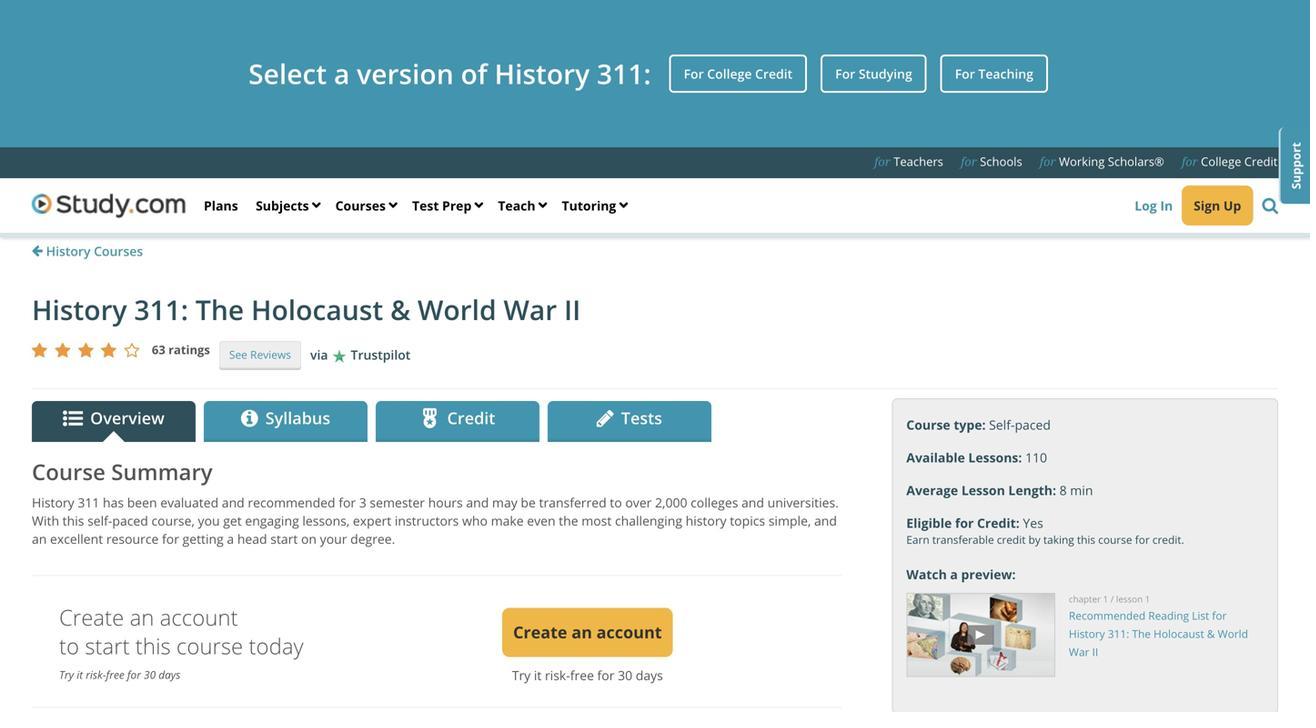 Task type: describe. For each thing, give the bounding box(es) containing it.
up
[[1224, 197, 1241, 214]]

be
[[521, 494, 536, 511]]

evaluated
[[160, 494, 219, 511]]

excellent
[[50, 531, 103, 548]]

2 1 from the left
[[1145, 593, 1150, 606]]

via
[[310, 346, 328, 364]]

days inside create an account to start this course today try it risk-free for 30 days
[[159, 668, 181, 682]]

create an account link
[[502, 608, 673, 657]]

0 horizontal spatial ii
[[564, 291, 581, 329]]

tutoring
[[562, 197, 616, 214]]

on
[[301, 531, 317, 548]]

1 risk- from the left
[[545, 667, 570, 684]]

0 vertical spatial world
[[418, 291, 496, 329]]

course for course type:
[[906, 416, 951, 434]]

63 ratings
[[152, 342, 210, 358]]

reviews
[[250, 347, 291, 362]]

311: inside chapter 1 / lesson 1 recommended reading list for history 311: the holocaust & world war ii
[[1108, 627, 1129, 641]]

universities.
[[768, 494, 839, 511]]

hours
[[428, 494, 463, 511]]

see reviews link
[[219, 341, 301, 369]]

teaching
[[978, 65, 1034, 82]]

63
[[152, 342, 165, 358]]

support
[[1288, 142, 1305, 189]]

challenging
[[615, 512, 682, 530]]

recommended
[[248, 494, 335, 511]]

trustpilot image
[[333, 350, 346, 363]]

see reviews
[[229, 347, 291, 362]]

0 vertical spatial war
[[504, 291, 557, 329]]

1 try from the left
[[512, 667, 531, 684]]

ratings
[[168, 342, 210, 358]]

subjects link
[[248, 186, 327, 226]]

test prep
[[412, 197, 472, 214]]

lessons,
[[302, 512, 350, 530]]

self-
[[989, 416, 1015, 434]]

instructors
[[395, 512, 459, 530]]

self-
[[87, 512, 112, 530]]

log
[[1135, 197, 1157, 214]]

lesson
[[1116, 593, 1143, 606]]

1 days from the left
[[636, 667, 663, 684]]

length:
[[1009, 482, 1056, 499]]

for working scholars®
[[1040, 153, 1164, 170]]

1 it from the left
[[534, 667, 542, 684]]

version
[[357, 55, 454, 92]]

of
[[461, 55, 487, 92]]

& inside chapter 1 / lesson 1 recommended reading list for history 311: the holocaust & world war ii
[[1207, 627, 1215, 641]]

head
[[237, 531, 267, 548]]

0 vertical spatial 311:
[[134, 291, 188, 329]]

college for for
[[1201, 153, 1241, 170]]

reading
[[1148, 609, 1189, 623]]

0 vertical spatial holocaust
[[251, 291, 383, 329]]

arrow left image
[[32, 244, 43, 257]]

course summary history 311 has been evaluated and recommended for 3 semester hours and may be transferred to over 2,000 colleges and universities. with this self-paced course, you get engaging lessons, expert instructors who make even the most challenging history topics simple, and an excellent resource for getting a head start on your degree.
[[32, 457, 839, 548]]

engaging
[[245, 512, 299, 530]]

list ul image
[[63, 409, 83, 429]]

for inside for teachers
[[875, 155, 891, 169]]

eligible for credit: yes earn transferable credit by taking this course for credit.
[[906, 515, 1184, 547]]

try inside create an account to start this course today try it risk-free for 30 days
[[59, 668, 74, 682]]

holocaust inside chapter 1 / lesson 1 recommended reading list for history 311: the holocaust & world war ii
[[1154, 627, 1204, 641]]

list
[[1192, 609, 1209, 623]]

and up who
[[466, 494, 489, 511]]

your
[[320, 531, 347, 548]]

this inside eligible for credit: yes earn transferable credit by taking this course for credit.
[[1077, 533, 1096, 547]]

an inside course summary history 311 has been evaluated and recommended for 3 semester hours and may be transferred to over 2,000 colleges and universities. with this self-paced course, you get engaging lessons, expert instructors who make even the most challenging history topics simple, and an excellent resource for getting a head start on your degree.
[[32, 531, 47, 548]]

this inside course summary history 311 has been evaluated and recommended for 3 semester hours and may be transferred to over 2,000 colleges and universities. with this self-paced course, you get engaging lessons, expert instructors who make even the most challenging history topics simple, and an excellent resource for getting a head start on your degree.
[[62, 512, 84, 530]]

topics
[[730, 512, 765, 530]]

ii inside chapter 1 / lesson 1 recommended reading list for history 311: the holocaust & world war ii
[[1092, 645, 1098, 660]]

who
[[462, 512, 488, 530]]

credit for for college credit
[[755, 65, 793, 82]]

see
[[229, 347, 247, 362]]

create for create an account to start this course today try it risk-free for 30 days
[[59, 603, 124, 632]]

the
[[559, 512, 578, 530]]

credit:
[[977, 515, 1020, 532]]

credit.
[[1153, 533, 1184, 547]]

resource
[[106, 531, 159, 548]]

subjects
[[256, 197, 309, 214]]

in
[[1160, 197, 1173, 214]]

search study.com image
[[1262, 197, 1278, 214]]

for inside for schools
[[961, 155, 977, 169]]

log in
[[1135, 197, 1173, 214]]

select
[[248, 55, 327, 92]]

college for for
[[707, 65, 752, 82]]

been
[[127, 494, 157, 511]]

studying
[[859, 65, 912, 82]]

test prep link
[[404, 186, 490, 226]]

over
[[625, 494, 652, 511]]

credit
[[997, 533, 1026, 547]]

credit for for college credit
[[1244, 153, 1278, 170]]

preview:
[[961, 566, 1016, 583]]

for teachers
[[875, 153, 943, 170]]

create an account to start this course today try it risk-free for 30 days
[[59, 603, 304, 682]]

teachers
[[894, 153, 943, 170]]

summary
[[111, 457, 213, 487]]

start inside create an account to start this course today try it risk-free for 30 days
[[85, 631, 130, 661]]

history 311: the holocaust & world war ii
[[32, 291, 581, 329]]

this inside create an account to start this course today try it risk-free for 30 days
[[135, 631, 171, 661]]

for for for college credit
[[684, 65, 704, 82]]

1 30 from the left
[[618, 667, 632, 684]]

for for for studying
[[835, 65, 855, 82]]

an for create an account to start this course today try it risk-free for 30 days
[[130, 603, 154, 632]]

a for select
[[334, 55, 350, 92]]

taking
[[1043, 533, 1074, 547]]

available
[[906, 449, 965, 466]]

for for for teaching
[[955, 65, 975, 82]]

yes
[[1023, 515, 1043, 532]]



Task type: vqa. For each thing, say whether or not it's contained in the screenshot.
Create an account to start this course today Try it risk-free for 30 days! the Create
no



Task type: locate. For each thing, give the bounding box(es) containing it.
plans link
[[196, 186, 248, 226]]

create down excellent
[[59, 603, 124, 632]]

paced up 110
[[1015, 416, 1051, 434]]

1 vertical spatial paced
[[112, 512, 148, 530]]

watch
[[906, 566, 947, 583]]

0 horizontal spatial courses
[[94, 243, 143, 260]]

a down get
[[227, 531, 234, 548]]

0 vertical spatial courses
[[335, 197, 386, 214]]

create an account
[[513, 622, 662, 644]]

you
[[198, 512, 220, 530]]

1 horizontal spatial account
[[597, 622, 662, 644]]

for teaching
[[955, 65, 1034, 82]]

it
[[534, 667, 542, 684], [77, 668, 83, 682]]

2,000
[[655, 494, 687, 511]]

it inside create an account to start this course today try it risk-free for 30 days
[[77, 668, 83, 682]]

courses left test
[[335, 197, 386, 214]]

0 horizontal spatial the
[[195, 291, 244, 329]]

2 free from the left
[[106, 668, 124, 682]]

make
[[491, 512, 524, 530]]

1 horizontal spatial a
[[334, 55, 350, 92]]

recommended reading list for history 311: the holocaust & world war ii image
[[906, 593, 1055, 678]]

0 vertical spatial &
[[390, 291, 411, 329]]

history
[[46, 243, 91, 260], [32, 291, 127, 329], [32, 494, 74, 511], [1069, 627, 1105, 641]]

courses
[[335, 197, 386, 214], [94, 243, 143, 260]]

chapter 1 / lesson 1 recommended reading list for history 311: the holocaust & world war ii
[[1069, 593, 1248, 660]]

history inside course summary history 311 has been evaluated and recommended for 3 semester hours and may be transferred to over 2,000 colleges and universities. with this self-paced course, you get engaging lessons, expert instructors who make even the most challenging history topics simple, and an excellent resource for getting a head start on your degree.
[[32, 494, 74, 511]]

a right watch
[[950, 566, 958, 583]]

for inside for college credit
[[1182, 155, 1198, 169]]

risk- inside create an account to start this course today try it risk-free for 30 days
[[86, 668, 106, 682]]

0 vertical spatial college
[[707, 65, 752, 82]]

the
[[195, 291, 244, 329], [1132, 627, 1151, 641]]

history courses
[[43, 243, 143, 260]]

1 horizontal spatial this
[[135, 631, 171, 661]]

311
[[78, 494, 100, 511]]

1 vertical spatial course
[[32, 457, 106, 487]]

2 horizontal spatial an
[[572, 622, 592, 644]]

test
[[412, 197, 439, 214]]

2 for from the left
[[835, 65, 855, 82]]

1 horizontal spatial courses
[[335, 197, 386, 214]]

badge image
[[420, 409, 440, 429]]

plans
[[204, 197, 238, 214]]

1 horizontal spatial 311:
[[1108, 627, 1129, 641]]

college inside button
[[707, 65, 752, 82]]

this
[[62, 512, 84, 530], [1077, 533, 1096, 547], [135, 631, 171, 661]]

an
[[32, 531, 47, 548], [130, 603, 154, 632], [572, 622, 592, 644]]

1 horizontal spatial days
[[636, 667, 663, 684]]

create
[[59, 603, 124, 632], [513, 622, 567, 644]]

for college credit
[[1182, 153, 1278, 170]]

courses link
[[327, 186, 404, 226]]

1 horizontal spatial credit
[[1244, 153, 1278, 170]]

course
[[906, 416, 951, 434], [32, 457, 106, 487]]

history down 'recommended' in the right of the page
[[1069, 627, 1105, 641]]

study.com image
[[23, 191, 196, 223]]

account down getting
[[160, 603, 238, 632]]

1 horizontal spatial for
[[835, 65, 855, 82]]

1 horizontal spatial holocaust
[[1154, 627, 1204, 641]]

sign up link
[[1182, 186, 1253, 226]]

0 vertical spatial paced
[[1015, 416, 1051, 434]]

schools
[[980, 153, 1022, 170]]

for inside the for working scholars®
[[1040, 155, 1056, 169]]

course type: self-paced
[[906, 416, 1051, 434]]

course up 311
[[32, 457, 106, 487]]

scholars®
[[1108, 153, 1164, 170]]

0 vertical spatial a
[[334, 55, 350, 92]]

1 horizontal spatial war
[[1069, 645, 1089, 660]]

pencil image
[[597, 409, 614, 429]]

0 horizontal spatial course
[[176, 631, 243, 661]]

transferable
[[932, 533, 994, 547]]

1 horizontal spatial to
[[610, 494, 622, 511]]

history up with
[[32, 494, 74, 511]]

lessons:
[[968, 449, 1022, 466]]

1 horizontal spatial college
[[1201, 153, 1241, 170]]

course up available
[[906, 416, 951, 434]]

the up see
[[195, 291, 244, 329]]

0 vertical spatial start
[[270, 531, 298, 548]]

for studying button
[[821, 55, 927, 93]]

course inside eligible for credit: yes earn transferable credit by taking this course for credit.
[[1098, 533, 1132, 547]]

/
[[1111, 593, 1114, 606]]

2 try from the left
[[59, 668, 74, 682]]

for schools
[[961, 153, 1022, 170]]

0 horizontal spatial college
[[707, 65, 752, 82]]

1 horizontal spatial an
[[130, 603, 154, 632]]

with
[[32, 512, 59, 530]]

0 horizontal spatial 1
[[1103, 593, 1108, 606]]

1 vertical spatial credit
[[1244, 153, 1278, 170]]

& down list
[[1207, 627, 1215, 641]]

degree.
[[350, 531, 395, 548]]

course left the today
[[176, 631, 243, 661]]

create inside create an account to start this course today try it risk-free for 30 days
[[59, 603, 124, 632]]

0 vertical spatial course
[[1098, 533, 1132, 547]]

1 horizontal spatial free
[[570, 667, 594, 684]]

0 horizontal spatial &
[[390, 291, 411, 329]]

to
[[610, 494, 622, 511], [59, 631, 79, 661]]

for inside create an account to start this course today try it risk-free for 30 days
[[127, 668, 141, 682]]

an inside create an account to start this course today try it risk-free for 30 days
[[130, 603, 154, 632]]

teach link
[[490, 186, 554, 226]]

0 horizontal spatial it
[[77, 668, 83, 682]]

an for create an account
[[572, 622, 592, 644]]

1 vertical spatial &
[[1207, 627, 1215, 641]]

a right select
[[334, 55, 350, 92]]

chapter
[[1069, 593, 1101, 606]]

2 30 from the left
[[144, 668, 156, 682]]

history right arrow left icon
[[46, 243, 91, 260]]

1 free from the left
[[570, 667, 594, 684]]

1 vertical spatial war
[[1069, 645, 1089, 660]]

0 vertical spatial ii
[[564, 291, 581, 329]]

history down history courses at the left of the page
[[32, 291, 127, 329]]

0 horizontal spatial world
[[418, 291, 496, 329]]

courses down study.com image at the left top of page
[[94, 243, 143, 260]]

2 vertical spatial this
[[135, 631, 171, 661]]

2 horizontal spatial a
[[950, 566, 958, 583]]

an up try it risk-free for 30 days
[[572, 622, 592, 644]]

0 horizontal spatial account
[[160, 603, 238, 632]]

course inside create an account to start this course today try it risk-free for 30 days
[[176, 631, 243, 661]]

watch a preview:
[[906, 566, 1016, 583]]

1 vertical spatial college
[[1201, 153, 1241, 170]]

0 horizontal spatial 30
[[144, 668, 156, 682]]

1 for from the left
[[684, 65, 704, 82]]

1 vertical spatial to
[[59, 631, 79, 661]]

& up trustpilot
[[390, 291, 411, 329]]

1 vertical spatial this
[[1077, 533, 1096, 547]]

holocaust up via
[[251, 291, 383, 329]]

recommended
[[1069, 609, 1146, 623]]

teach
[[498, 197, 535, 214]]

0 horizontal spatial free
[[106, 668, 124, 682]]

1 horizontal spatial ii
[[1092, 645, 1098, 660]]

0 horizontal spatial start
[[85, 631, 130, 661]]

2 risk- from the left
[[86, 668, 106, 682]]

credit inside for college credit button
[[755, 65, 793, 82]]

0 horizontal spatial for
[[684, 65, 704, 82]]

and up get
[[222, 494, 245, 511]]

create up try it risk-free for 30 days
[[513, 622, 567, 644]]

trustpilot
[[351, 346, 411, 364]]

account for create an account to start this course today try it risk-free for 30 days
[[160, 603, 238, 632]]

course left credit.
[[1098, 533, 1132, 547]]

0 horizontal spatial to
[[59, 631, 79, 661]]

history inside chapter 1 / lesson 1 recommended reading list for history 311: the holocaust & world war ii
[[1069, 627, 1105, 641]]

0 horizontal spatial create
[[59, 603, 124, 632]]

1 vertical spatial ii
[[1092, 645, 1098, 660]]

a for watch
[[950, 566, 958, 583]]

0 horizontal spatial war
[[504, 291, 557, 329]]

type:
[[954, 416, 986, 434]]

account
[[160, 603, 238, 632], [597, 622, 662, 644]]

transferred
[[539, 494, 607, 511]]

course
[[1098, 533, 1132, 547], [176, 631, 243, 661]]

try it risk-free for 30 days
[[512, 667, 663, 684]]

create for create an account
[[513, 622, 567, 644]]

0 horizontal spatial days
[[159, 668, 181, 682]]

working
[[1059, 153, 1105, 170]]

free
[[570, 667, 594, 684], [106, 668, 124, 682]]

1 vertical spatial holocaust
[[1154, 627, 1204, 641]]

for inside button
[[835, 65, 855, 82]]

2 days from the left
[[159, 668, 181, 682]]

1 vertical spatial start
[[85, 631, 130, 661]]

start inside course summary history 311 has been evaluated and recommended for 3 semester hours and may be transferred to over 2,000 colleges and universities. with this self-paced course, you get engaging lessons, expert instructors who make even the most challenging history topics simple, and an excellent resource for getting a head start on your degree.
[[270, 531, 298, 548]]

account inside create an account to start this course today try it risk-free for 30 days
[[160, 603, 238, 632]]

0 horizontal spatial this
[[62, 512, 84, 530]]

0 horizontal spatial holocaust
[[251, 291, 383, 329]]

course for course summary
[[32, 457, 106, 487]]

the inside chapter 1 / lesson 1 recommended reading list for history 311: the holocaust & world war ii
[[1132, 627, 1151, 641]]

1 horizontal spatial world
[[1218, 627, 1248, 641]]

0 vertical spatial course
[[906, 416, 951, 434]]

0 vertical spatial this
[[62, 512, 84, 530]]

for college credit button
[[669, 55, 807, 93]]

0 horizontal spatial credit
[[755, 65, 793, 82]]

for
[[684, 65, 704, 82], [835, 65, 855, 82], [955, 65, 975, 82]]

0 horizontal spatial a
[[227, 531, 234, 548]]

for college credit
[[684, 65, 793, 82]]

8
[[1060, 482, 1067, 499]]

1 vertical spatial course
[[176, 631, 243, 661]]

simple,
[[769, 512, 811, 530]]

info sign image
[[241, 409, 258, 429]]

earn
[[906, 533, 930, 547]]

and up topics
[[742, 494, 764, 511]]

1 vertical spatial a
[[227, 531, 234, 548]]

may
[[492, 494, 518, 511]]

2 it from the left
[[77, 668, 83, 682]]

paced inside course summary history 311 has been evaluated and recommended for 3 semester hours and may be transferred to over 2,000 colleges and universities. with this self-paced course, you get engaging lessons, expert instructors who make even the most challenging history topics simple, and an excellent resource for getting a head start on your degree.
[[112, 512, 148, 530]]

1 horizontal spatial &
[[1207, 627, 1215, 641]]

0 horizontal spatial course
[[32, 457, 106, 487]]

3 for from the left
[[955, 65, 975, 82]]

1 horizontal spatial risk-
[[545, 667, 570, 684]]

1 vertical spatial world
[[1218, 627, 1248, 641]]

eligible
[[906, 515, 952, 532]]

0 vertical spatial the
[[195, 291, 244, 329]]

days
[[636, 667, 663, 684], [159, 668, 181, 682]]

most
[[582, 512, 612, 530]]

1 vertical spatial the
[[1132, 627, 1151, 641]]

account up try it risk-free for 30 days
[[597, 622, 662, 644]]

a inside course summary history 311 has been evaluated and recommended for 3 semester hours and may be transferred to over 2,000 colleges and universities. with this self-paced course, you get engaging lessons, expert instructors who make even the most challenging history topics simple, and an excellent resource for getting a head start on your degree.
[[227, 531, 234, 548]]

free inside create an account to start this course today try it risk-free for 30 days
[[106, 668, 124, 682]]

by
[[1029, 533, 1041, 547]]

and down universities. in the bottom of the page
[[814, 512, 837, 530]]

course,
[[151, 512, 195, 530]]

average
[[906, 482, 958, 499]]

today
[[249, 631, 304, 661]]

1 horizontal spatial it
[[534, 667, 542, 684]]

colleges
[[691, 494, 738, 511]]

available lessons: 110
[[906, 449, 1047, 466]]

an down with
[[32, 531, 47, 548]]

try
[[512, 667, 531, 684], [59, 668, 74, 682]]

paced up resource
[[112, 512, 148, 530]]

0 horizontal spatial 311:
[[134, 291, 188, 329]]

recommended reading list for history 311: the holocaust & world war ii link
[[1069, 609, 1248, 660]]

account for create an account
[[597, 622, 662, 644]]

1 horizontal spatial paced
[[1015, 416, 1051, 434]]

311: up 63
[[134, 291, 188, 329]]

1 horizontal spatial course
[[1098, 533, 1132, 547]]

lesson
[[962, 482, 1005, 499]]

1 left /
[[1103, 593, 1108, 606]]

has
[[103, 494, 124, 511]]

1 horizontal spatial the
[[1132, 627, 1151, 641]]

0 vertical spatial credit
[[755, 65, 793, 82]]

1 vertical spatial 311:
[[1108, 627, 1129, 641]]

1 horizontal spatial start
[[270, 531, 298, 548]]

for inside chapter 1 / lesson 1 recommended reading list for history 311: the holocaust & world war ii
[[1212, 609, 1227, 623]]

sign up
[[1194, 197, 1241, 214]]

even
[[527, 512, 556, 530]]

the down reading
[[1132, 627, 1151, 641]]

holocaust down reading
[[1154, 627, 1204, 641]]

min
[[1070, 482, 1093, 499]]

2 horizontal spatial for
[[955, 65, 975, 82]]

0 horizontal spatial an
[[32, 531, 47, 548]]

0 horizontal spatial paced
[[112, 512, 148, 530]]

110
[[1025, 449, 1047, 466]]

311: down 'recommended' in the right of the page
[[1108, 627, 1129, 641]]

tutoring link
[[554, 186, 634, 226]]

2 vertical spatial a
[[950, 566, 958, 583]]

select a version of history 311:
[[248, 55, 651, 92]]

0 horizontal spatial risk-
[[86, 668, 106, 682]]

3
[[359, 494, 366, 511]]

support link
[[1279, 128, 1310, 204]]

1 horizontal spatial create
[[513, 622, 567, 644]]

30 inside create an account to start this course today try it risk-free for 30 days
[[144, 668, 156, 682]]

1 horizontal spatial 1
[[1145, 593, 1150, 606]]

1 horizontal spatial course
[[906, 416, 951, 434]]

to inside create an account to start this course today try it risk-free for 30 days
[[59, 631, 79, 661]]

an down resource
[[130, 603, 154, 632]]

1 right lesson
[[1145, 593, 1150, 606]]

sign
[[1194, 197, 1220, 214]]

world inside chapter 1 / lesson 1 recommended reading list for history 311: the holocaust & world war ii
[[1218, 627, 1248, 641]]

paced
[[1015, 416, 1051, 434], [112, 512, 148, 530]]

course inside course summary history 311 has been evaluated and recommended for 3 semester hours and may be transferred to over 2,000 colleges and universities. with this self-paced course, you get engaging lessons, expert instructors who make even the most challenging history topics simple, and an excellent resource for getting a head start on your degree.
[[32, 457, 106, 487]]

0 horizontal spatial try
[[59, 668, 74, 682]]

&
[[390, 291, 411, 329], [1207, 627, 1215, 641]]

war inside chapter 1 / lesson 1 recommended reading list for history 311: the holocaust & world war ii
[[1069, 645, 1089, 660]]

1 vertical spatial courses
[[94, 243, 143, 260]]

1 horizontal spatial try
[[512, 667, 531, 684]]

to inside course summary history 311 has been evaluated and recommended for 3 semester hours and may be transferred to over 2,000 colleges and universities. with this self-paced course, you get engaging lessons, expert instructors who make even the most challenging history topics simple, and an excellent resource for getting a head start on your degree.
[[610, 494, 622, 511]]

history 311:
[[495, 55, 651, 92]]

1 1 from the left
[[1103, 593, 1108, 606]]

world
[[418, 291, 496, 329], [1218, 627, 1248, 641]]

1 horizontal spatial 30
[[618, 667, 632, 684]]

2 horizontal spatial this
[[1077, 533, 1096, 547]]

war
[[504, 291, 557, 329], [1069, 645, 1089, 660]]

0 vertical spatial to
[[610, 494, 622, 511]]

30
[[618, 667, 632, 684], [144, 668, 156, 682]]



